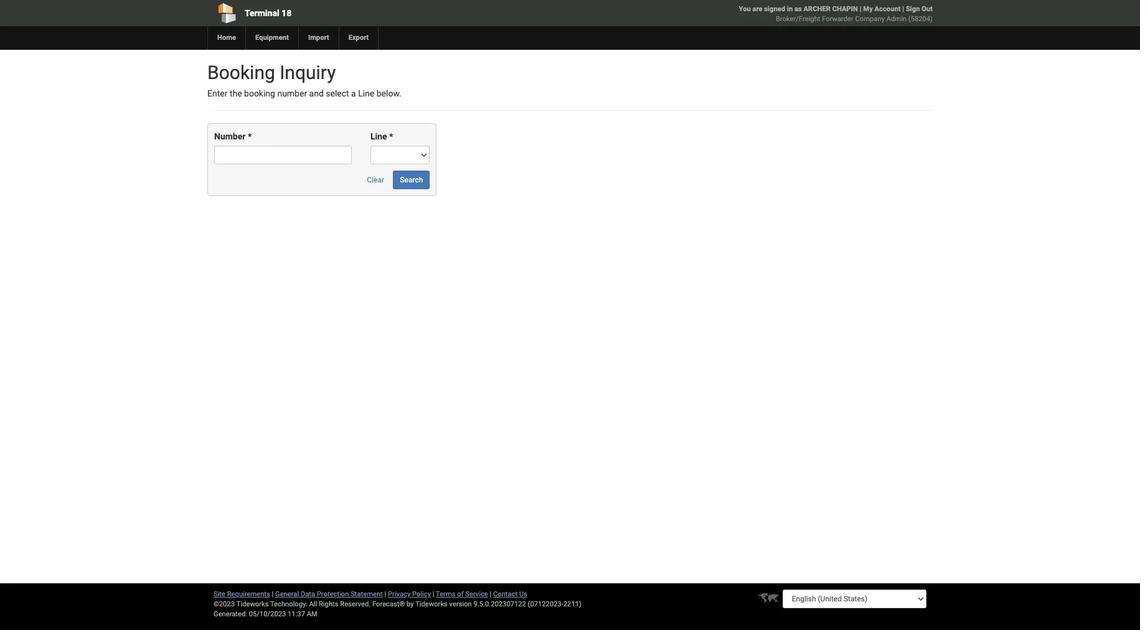 Task type: describe. For each thing, give the bounding box(es) containing it.
in
[[787, 5, 793, 13]]

booking
[[207, 62, 275, 83]]

line inside booking inquiry enter the booking number and select a line below.
[[358, 88, 375, 98]]

admin
[[887, 15, 907, 23]]

you are signed in as archer chapin | my account | sign out broker/freight forwarder company admin (58204)
[[739, 5, 933, 23]]

all
[[309, 601, 317, 609]]

11:37
[[288, 610, 305, 619]]

number
[[277, 88, 307, 98]]

clear button
[[360, 171, 391, 190]]

contact
[[493, 591, 518, 599]]

by
[[407, 601, 414, 609]]

line *
[[371, 132, 393, 142]]

the
[[230, 88, 242, 98]]

policy
[[412, 591, 431, 599]]

reserved.
[[340, 601, 371, 609]]

| up tideworks
[[433, 591, 434, 599]]

sign out link
[[906, 5, 933, 13]]

sign
[[906, 5, 920, 13]]

terms
[[436, 591, 456, 599]]

requirements
[[227, 591, 270, 599]]

inquiry
[[280, 62, 336, 83]]

Number * text field
[[214, 146, 352, 165]]

generated:
[[214, 610, 247, 619]]

privacy policy link
[[388, 591, 431, 599]]

terminal
[[245, 8, 279, 18]]

equipment link
[[245, 26, 298, 50]]

export
[[349, 34, 369, 42]]

| up 9.5.0.202307122
[[490, 591, 492, 599]]

are
[[753, 5, 763, 13]]

home
[[217, 34, 236, 42]]

equipment
[[255, 34, 289, 42]]

booking
[[244, 88, 275, 98]]

signed
[[765, 5, 786, 13]]

us
[[519, 591, 528, 599]]

and
[[309, 88, 324, 98]]

forecast®
[[373, 601, 405, 609]]

of
[[457, 591, 464, 599]]

data
[[301, 591, 315, 599]]

rights
[[319, 601, 339, 609]]

| up forecast®
[[385, 591, 386, 599]]

statement
[[351, 591, 383, 599]]

below.
[[377, 88, 402, 98]]

service
[[466, 591, 488, 599]]

protection
[[317, 591, 349, 599]]

search
[[400, 176, 423, 185]]



Task type: vqa. For each thing, say whether or not it's contained in the screenshot.
Privacy Policy Link
yes



Task type: locate. For each thing, give the bounding box(es) containing it.
9.5.0.202307122
[[474, 601, 526, 609]]

* for number *
[[248, 132, 252, 142]]

*
[[248, 132, 252, 142], [389, 132, 393, 142]]

1 * from the left
[[248, 132, 252, 142]]

search button
[[393, 171, 430, 190]]

(07122023-
[[528, 601, 564, 609]]

2211)
[[564, 601, 582, 609]]

import
[[308, 34, 329, 42]]

export link
[[339, 26, 378, 50]]

site requirements link
[[214, 591, 270, 599]]

| left my at the right
[[860, 5, 862, 13]]

select
[[326, 88, 349, 98]]

site requirements | general data protection statement | privacy policy | terms of service | contact us ©2023 tideworks technology. all rights reserved. forecast® by tideworks version 9.5.0.202307122 (07122023-2211) generated: 05/10/2023 11:37 am
[[214, 591, 582, 619]]

terms of service link
[[436, 591, 488, 599]]

number *
[[214, 132, 252, 142]]

company
[[856, 15, 885, 23]]

home link
[[207, 26, 245, 50]]

my
[[864, 5, 873, 13]]

line
[[358, 88, 375, 98], [371, 132, 387, 142]]

technology.
[[270, 601, 308, 609]]

0 vertical spatial line
[[358, 88, 375, 98]]

* down below. on the top left of the page
[[389, 132, 393, 142]]

version
[[450, 601, 472, 609]]

privacy
[[388, 591, 411, 599]]

you
[[739, 5, 751, 13]]

my account link
[[864, 5, 901, 13]]

(58204)
[[909, 15, 933, 23]]

account
[[875, 5, 901, 13]]

as
[[795, 5, 802, 13]]

a
[[351, 88, 356, 98]]

2 * from the left
[[389, 132, 393, 142]]

number
[[214, 132, 246, 142]]

1 vertical spatial line
[[371, 132, 387, 142]]

|
[[860, 5, 862, 13], [903, 5, 905, 13], [272, 591, 274, 599], [385, 591, 386, 599], [433, 591, 434, 599], [490, 591, 492, 599]]

05/10/2023
[[249, 610, 286, 619]]

contact us link
[[493, 591, 528, 599]]

broker/freight
[[776, 15, 821, 23]]

| left general
[[272, 591, 274, 599]]

line right a
[[358, 88, 375, 98]]

site
[[214, 591, 225, 599]]

18
[[282, 8, 292, 18]]

terminal 18
[[245, 8, 292, 18]]

booking inquiry enter the booking number and select a line below.
[[207, 62, 402, 98]]

import link
[[298, 26, 339, 50]]

general data protection statement link
[[275, 591, 383, 599]]

* for line *
[[389, 132, 393, 142]]

0 horizontal spatial *
[[248, 132, 252, 142]]

forwarder
[[822, 15, 854, 23]]

out
[[922, 5, 933, 13]]

terminal 18 link
[[207, 0, 499, 26]]

* right number
[[248, 132, 252, 142]]

tideworks
[[416, 601, 448, 609]]

general
[[275, 591, 299, 599]]

chapin
[[833, 5, 858, 13]]

line up clear button
[[371, 132, 387, 142]]

1 horizontal spatial *
[[389, 132, 393, 142]]

©2023 tideworks
[[214, 601, 269, 609]]

enter
[[207, 88, 228, 98]]

clear
[[367, 176, 384, 185]]

am
[[307, 610, 318, 619]]

| left 'sign'
[[903, 5, 905, 13]]

archer
[[804, 5, 831, 13]]



